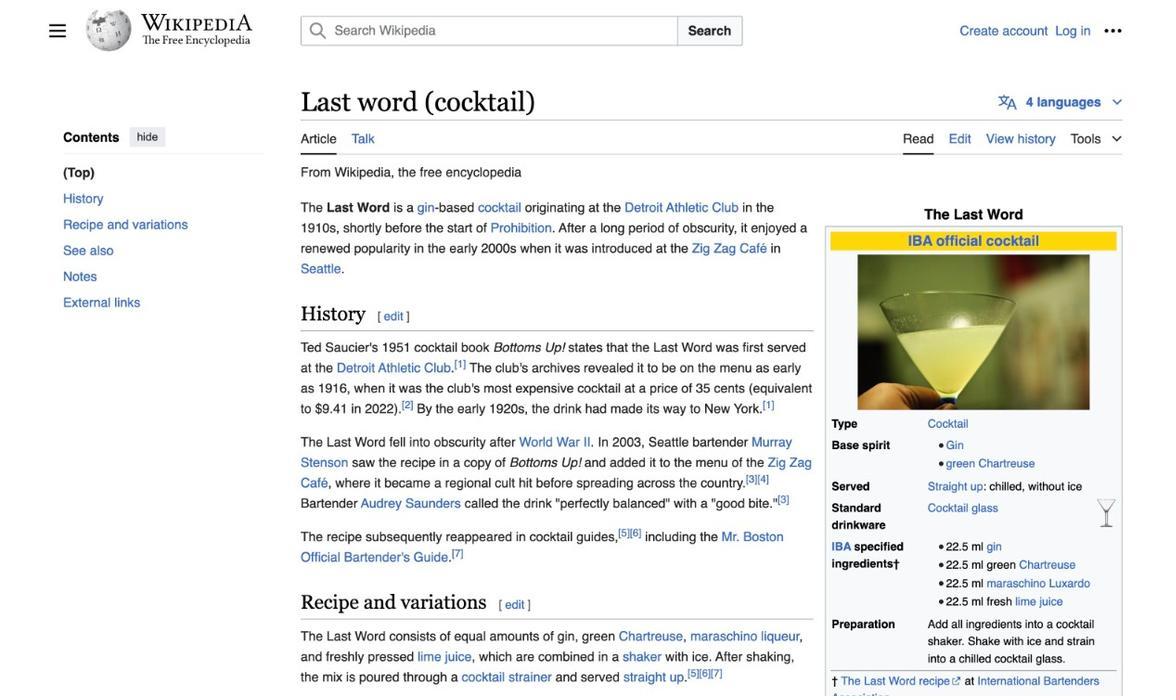 Task type: vqa. For each thing, say whether or not it's contained in the screenshot.
MAIN CONTENT
yes



Task type: locate. For each thing, give the bounding box(es) containing it.
menu image
[[48, 21, 67, 40]]

main content
[[293, 84, 1134, 696]]

log in and more options image
[[1104, 21, 1123, 40]]

None search field
[[278, 16, 960, 45]]

Search Wikipedia search field
[[301, 16, 678, 45]]

the free encyclopedia image
[[142, 35, 251, 47]]



Task type: describe. For each thing, give the bounding box(es) containing it.
personal tools navigation
[[960, 16, 1128, 45]]

language progressive image
[[999, 93, 1017, 111]]

wikipedia image
[[141, 14, 252, 31]]



